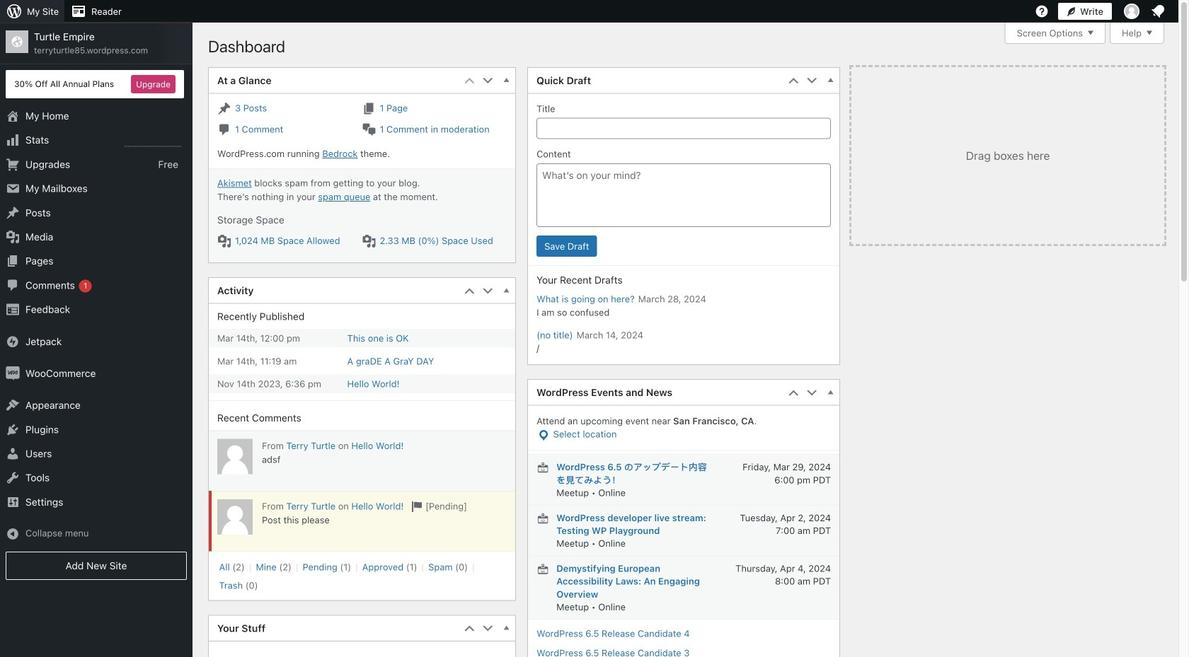 Task type: vqa. For each thing, say whether or not it's contained in the screenshot.
Main menu navigation
yes



Task type: describe. For each thing, give the bounding box(es) containing it.
What's on your mind? text field
[[537, 163, 831, 227]]

hourly views image
[[125, 134, 181, 148]]

toolbar navigation
[[0, 0, 1170, 23]]



Task type: locate. For each thing, give the bounding box(es) containing it.
None text field
[[537, 118, 831, 139]]

main menu navigation
[[0, 23, 193, 586]]

None submit
[[537, 236, 597, 257]]



